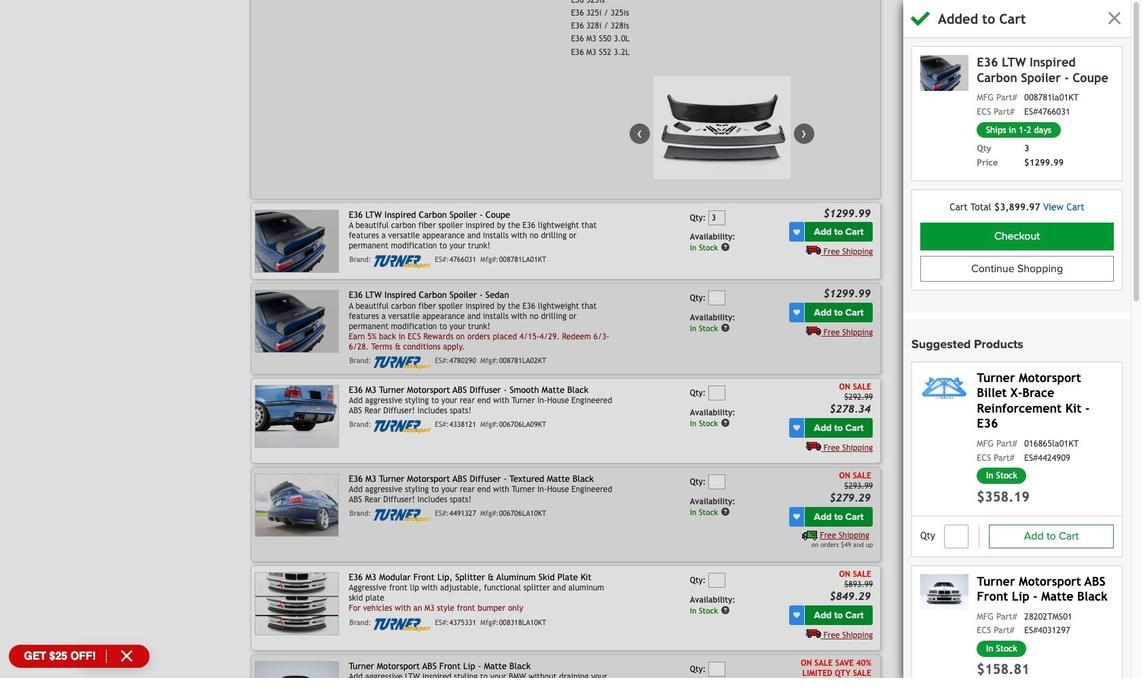 Task type: describe. For each thing, give the bounding box(es) containing it.
turner motorsport - corporate logo image for es#4780290 - 008781la02kt - e36 ltw inspired carbon spoiler - sedan - a beautiful carbon fiber spoiler inspired by the e36 lightweight that features a versatile appearance and installs with no drilling or permanent modification to your trunk! - turner motorsport - bmw image
[[374, 356, 431, 370]]

question sign image for add to wish list icon for es#4780290 - 008781la02kt - e36 ltw inspired carbon spoiler - sedan - a beautiful carbon fiber spoiler inspired by the e36 lightweight that features a versatile appearance and installs with no drilling or permanent modification to your trunk! - turner motorsport - bmw image
[[721, 323, 730, 333]]

es#4491327 - 006706la10kt - e36 m3 turner motorsport abs diffuser - textured matte black - add aggressive styling to your rear end with turner in-house engineered abs rear diffuser! includes spats! - turner motorsport - bmw image
[[255, 474, 339, 537]]

turner motorsport - corporate logo image for es#4338121 - 006706la09kt - e36 m3 turner motorsport abs diffuser - smooth matte black - add aggressive styling to your rear end with turner in-house engineered abs rear diffuser! includes spats! - turner motorsport - bmw image
[[374, 421, 431, 434]]

e36 ltw inspired carbon spoiler - coupe image
[[921, 55, 969, 91]]

es#4766031 - 008781la01kt - e36 ltw inspired carbon spoiler - coupe - a beautiful carbon fiber spoiler inspired by the e36 lightweight that features a versatile appearance and installs with no drilling or permanent modification to your trunk! - turner motorsport - bmw image
[[255, 210, 339, 273]]

es#4338121 - 006706la09kt - e36 m3 turner motorsport abs diffuser - smooth matte black - add aggressive styling to your rear end with turner in-house engineered abs rear diffuser! includes spats! - turner motorsport - bmw image
[[255, 385, 339, 448]]

es#4031297 - 28202tms01 - turner motorsport abs front lip - matte black - add aggressive ltw inspired styling to your bmw without draining your wallet! fits oem & most replica m3 front bumpers - turner motorsport - bmw image
[[255, 662, 339, 679]]

question sign image for add to wish list icon for es#4766031 - 008781la01kt - e36 ltw inspired carbon spoiler - coupe - a beautiful carbon fiber spoiler inspired by the e36 lightweight that features a versatile appearance and installs with no drilling or permanent modification to your trunk! - turner motorsport - bmw image on the left of the page
[[721, 243, 730, 252]]

3 question sign image from the top
[[721, 507, 730, 517]]

turner motorsport - corporate logo image for es#4766031 - 008781la01kt - e36 ltw inspired carbon spoiler - coupe - a beautiful carbon fiber spoiler inspired by the e36 lightweight that features a versatile appearance and installs with no drilling or permanent modification to your trunk! - turner motorsport - bmw image on the left of the page
[[374, 256, 431, 269]]

es#4375331 - 008318la10kt - e36 m3 modular front lip, splitter & aluminum skid plate kit - aggressive front lip with adjustable, functional splitter and aluminum skid plate - turner motorsport - bmw image
[[255, 573, 339, 636]]

free shipping image for "es#4491327 - 006706la10kt - e36 m3 turner motorsport abs diffuser - textured matte black - add aggressive styling to your rear end with turner in-house engineered abs rear diffuser! includes spats! - turner motorsport - bmw" image
[[802, 532, 818, 541]]



Task type: vqa. For each thing, say whether or not it's contained in the screenshot.
'Add' associated with $55.28
no



Task type: locate. For each thing, give the bounding box(es) containing it.
add to wish list image
[[793, 425, 800, 431], [793, 514, 800, 520], [793, 612, 800, 619]]

1 add to wish list image from the top
[[793, 425, 800, 431]]

0 vertical spatial question sign image
[[721, 418, 730, 428]]

add to wish list image for es#4780290 - 008781la02kt - e36 ltw inspired carbon spoiler - sedan - a beautiful carbon fiber spoiler inspired by the e36 lightweight that features a versatile appearance and installs with no drilling or permanent modification to your trunk! - turner motorsport - bmw image
[[793, 309, 800, 316]]

None number field
[[945, 525, 969, 549]]

turner motorsport - corporate logo image
[[374, 256, 431, 269], [374, 356, 431, 370], [374, 421, 431, 434], [374, 510, 431, 523], [374, 619, 431, 632]]

1 free shipping image from the top
[[806, 326, 821, 335]]

3 add to wish list image from the top
[[793, 612, 800, 619]]

2 question sign image from the top
[[721, 323, 730, 333]]

1 vertical spatial question sign image
[[721, 323, 730, 333]]

5 turner motorsport - corporate logo image from the top
[[374, 619, 431, 632]]

free shipping image for es#4338121 - 006706la09kt - e36 m3 turner motorsport abs diffuser - smooth matte black - add aggressive styling to your rear end with turner in-house engineered abs rear diffuser! includes spats! - turner motorsport - bmw image
[[806, 441, 821, 451]]

3 turner motorsport - corporate logo image from the top
[[374, 421, 431, 434]]

1 vertical spatial add to wish list image
[[793, 514, 800, 520]]

free shipping image
[[806, 245, 821, 255], [806, 441, 821, 451], [802, 532, 818, 541]]

2 vertical spatial free shipping image
[[802, 532, 818, 541]]

question sign image
[[721, 418, 730, 428], [721, 606, 730, 615]]

1 vertical spatial free shipping image
[[806, 629, 821, 638]]

0 vertical spatial add to wish list image
[[793, 229, 800, 236]]

turner motorsport abs front lip - matte black image
[[921, 575, 969, 611]]

1 vertical spatial free shipping image
[[806, 441, 821, 451]]

add to wish list image for es#4766031 - 008781la01kt - e36 ltw inspired carbon spoiler - coupe - a beautiful carbon fiber spoiler inspired by the e36 lightweight that features a versatile appearance and installs with no drilling or permanent modification to your trunk! - turner motorsport - bmw image on the left of the page
[[793, 229, 800, 236]]

1 vertical spatial question sign image
[[721, 606, 730, 615]]

question sign image for free shipping icon corresponding to es#4338121 - 006706la09kt - e36 m3 turner motorsport abs diffuser - smooth matte black - add aggressive styling to your rear end with turner in-house engineered abs rear diffuser! includes spats! - turner motorsport - bmw image
[[721, 418, 730, 428]]

turner motorsport - corporate logo image for es#4375331 - 008318la10kt - e36 m3 modular front lip, splitter & aluminum skid plate kit - aggressive front lip with adjustable, functional splitter and aluminum skid plate - turner motorsport - bmw image
[[374, 619, 431, 632]]

turner motorsport billet x-brace reinforcement kit - e36 image
[[921, 371, 969, 407]]

1 turner motorsport - corporate logo image from the top
[[374, 256, 431, 269]]

dialog
[[0, 0, 1141, 679]]

0 vertical spatial add to wish list image
[[793, 425, 800, 431]]

None text field
[[708, 211, 725, 225], [708, 386, 725, 401], [708, 574, 725, 589], [708, 211, 725, 225], [708, 386, 725, 401], [708, 574, 725, 589]]

es#4780290 - 008781la02kt - e36 ltw inspired carbon spoiler - sedan - a beautiful carbon fiber spoiler inspired by the e36 lightweight that features a versatile appearance and installs with no drilling or permanent modification to your trunk! - turner motorsport - bmw image
[[255, 290, 339, 353]]

0 vertical spatial free shipping image
[[806, 245, 821, 255]]

2 add to wish list image from the top
[[793, 309, 800, 316]]

0 vertical spatial free shipping image
[[806, 326, 821, 335]]

check image
[[911, 10, 930, 29]]

add to wish list image for free shipping icon for "es#4491327 - 006706la10kt - e36 m3 turner motorsport abs diffuser - textured matte black - add aggressive styling to your rear end with turner in-house engineered abs rear diffuser! includes spats! - turner motorsport - bmw" image
[[793, 514, 800, 520]]

2 turner motorsport - corporate logo image from the top
[[374, 356, 431, 370]]

2 add to wish list image from the top
[[793, 514, 800, 520]]

1 question sign image from the top
[[721, 243, 730, 252]]

1 add to wish list image from the top
[[793, 229, 800, 236]]

add to wish list image
[[793, 229, 800, 236], [793, 309, 800, 316]]

1 vertical spatial add to wish list image
[[793, 309, 800, 316]]

1 question sign image from the top
[[721, 418, 730, 428]]

2 vertical spatial add to wish list image
[[793, 612, 800, 619]]

add to wish list image for 2nd free shipping image from the top of the page
[[793, 612, 800, 619]]

0 vertical spatial question sign image
[[721, 243, 730, 252]]

4 turner motorsport - corporate logo image from the top
[[374, 510, 431, 523]]

2 vertical spatial question sign image
[[721, 507, 730, 517]]

free shipping image
[[806, 326, 821, 335], [806, 629, 821, 638]]

question sign image for 2nd free shipping image from the top of the page
[[721, 606, 730, 615]]

turner motorsport - corporate logo image for "es#4491327 - 006706la10kt - e36 m3 turner motorsport abs diffuser - textured matte black - add aggressive styling to your rear end with turner in-house engineered abs rear diffuser! includes spats! - turner motorsport - bmw" image
[[374, 510, 431, 523]]

question sign image
[[721, 243, 730, 252], [721, 323, 730, 333], [721, 507, 730, 517]]

None text field
[[708, 291, 725, 306], [708, 475, 725, 490], [708, 663, 725, 677], [708, 291, 725, 306], [708, 475, 725, 490], [708, 663, 725, 677]]

2 question sign image from the top
[[721, 606, 730, 615]]

2 free shipping image from the top
[[806, 629, 821, 638]]

add to wish list image for free shipping icon corresponding to es#4338121 - 006706la09kt - e36 m3 turner motorsport abs diffuser - smooth matte black - add aggressive styling to your rear end with turner in-house engineered abs rear diffuser! includes spats! - turner motorsport - bmw image
[[793, 425, 800, 431]]



